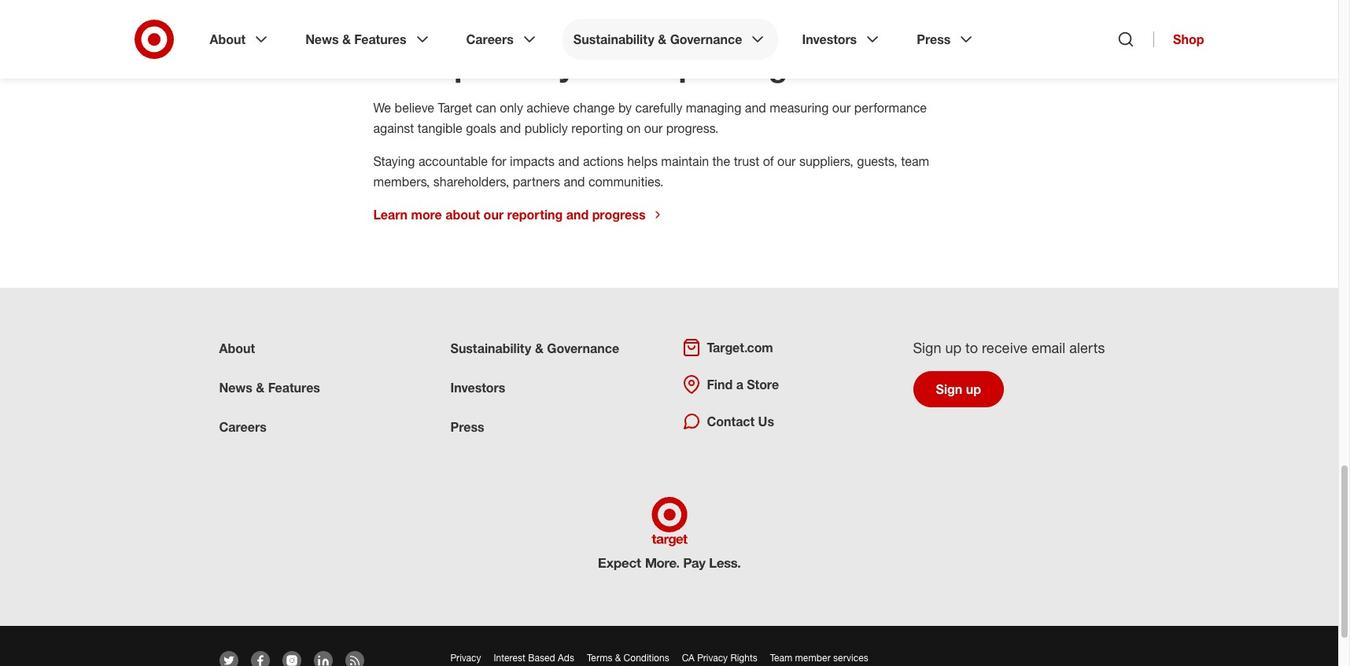 Task type: locate. For each thing, give the bounding box(es) containing it.
fill image
[[222, 655, 235, 667], [254, 655, 266, 667]]

1 vertical spatial up
[[966, 382, 981, 397]]

news & features for the bottommost news & features link
[[219, 380, 320, 396]]

up left to
[[945, 339, 962, 356]]

1 horizontal spatial press link
[[906, 19, 987, 60]]

1 vertical spatial sustainability & governance link
[[451, 341, 619, 356]]

sustainability & governance link
[[563, 19, 779, 60], [451, 341, 619, 356]]

careers
[[466, 31, 514, 47], [219, 419, 267, 435]]

0 horizontal spatial investors link
[[451, 380, 505, 396]]

1 vertical spatial about
[[219, 341, 255, 356]]

and down only
[[500, 120, 521, 136]]

to
[[966, 339, 978, 356]]

sustainability for bottom the sustainability & governance link
[[451, 341, 532, 356]]

and
[[584, 46, 640, 84], [745, 100, 766, 116], [500, 120, 521, 136], [558, 153, 580, 169], [564, 174, 585, 190], [566, 207, 589, 223]]

anonymous reporting options.
[[424, 15, 593, 31]]

interest
[[494, 652, 526, 664]]

0 vertical spatial about link
[[199, 19, 282, 60]]

0 vertical spatial press link
[[906, 19, 987, 60]]

shop
[[1173, 31, 1204, 47]]

0 vertical spatial investors link
[[791, 19, 893, 60]]

investors link for the bottommost news & features link
[[451, 380, 505, 396]]

and left progress on the top
[[566, 207, 589, 223]]

sign for sign up
[[936, 382, 963, 397]]

guests,
[[857, 153, 898, 169]]

1 horizontal spatial press
[[917, 31, 951, 47]]

about link
[[199, 19, 282, 60], [219, 341, 255, 356]]

terms
[[587, 652, 613, 664]]

1 vertical spatial press
[[451, 419, 484, 435]]

1 privacy from the left
[[451, 652, 481, 664]]

1 horizontal spatial fill image
[[254, 655, 266, 667]]

team member services link
[[770, 652, 869, 664]]

0 horizontal spatial investors
[[451, 380, 505, 396]]

1 vertical spatial sustainability & governance
[[451, 341, 619, 356]]

0 vertical spatial about
[[210, 31, 246, 47]]

terms & conditions link
[[587, 652, 669, 664]]

reporting down change
[[571, 120, 623, 136]]

0 horizontal spatial sustainability
[[451, 341, 532, 356]]

1 vertical spatial investors link
[[451, 380, 505, 396]]

press link
[[906, 19, 987, 60], [451, 419, 484, 435]]

progress.
[[666, 120, 719, 136]]

staying accountable for impacts and actions helps maintain the trust of our suppliers, guests, team members, shareholders, partners and communities.
[[373, 153, 930, 190]]

sustainability & governance
[[574, 31, 742, 47], [451, 341, 619, 356]]

about link for the bottommost news & features link
[[219, 341, 255, 356]]

fill image
[[285, 655, 298, 667], [317, 655, 329, 667]]

1 horizontal spatial features
[[354, 31, 407, 47]]

anonymous
[[424, 15, 489, 31]]

0 vertical spatial careers
[[466, 31, 514, 47]]

0 horizontal spatial careers
[[219, 419, 267, 435]]

believe
[[395, 100, 434, 116]]

1 vertical spatial sign
[[936, 382, 963, 397]]

0 vertical spatial sustainability & governance
[[574, 31, 742, 47]]

sign down sign up to receive email alerts
[[936, 382, 963, 397]]

1 vertical spatial news
[[219, 380, 253, 396]]

0 vertical spatial careers link
[[455, 19, 550, 60]]

contact
[[707, 414, 755, 430]]

1 vertical spatial about link
[[219, 341, 255, 356]]

store
[[747, 377, 779, 393]]

reporting inside 'we believe target can only achieve change by carefully managing and measuring our performance against tangible goals and publicly reporting on our progress.'
[[571, 120, 623, 136]]

against
[[373, 120, 414, 136]]

press for the bottommost news & features link
[[451, 419, 484, 435]]

1 horizontal spatial fill image
[[317, 655, 329, 667]]

0 vertical spatial features
[[354, 31, 407, 47]]

news for the topmost news & features link
[[305, 31, 339, 47]]

features for the bottommost news & features link
[[268, 380, 320, 396]]

sign left to
[[913, 339, 941, 356]]

0 horizontal spatial press
[[451, 419, 484, 435]]

based
[[528, 652, 555, 664]]

0 horizontal spatial news
[[219, 380, 253, 396]]

transparency and reporting
[[373, 46, 788, 84]]

our right on
[[644, 120, 663, 136]]

0 vertical spatial news & features link
[[294, 19, 443, 60]]

0 vertical spatial sustainability
[[574, 31, 655, 47]]

about for about link associated with the topmost news & features link
[[210, 31, 246, 47]]

press link for investors link for the bottommost news & features link
[[451, 419, 484, 435]]

a
[[736, 377, 744, 393]]

our right of
[[777, 153, 796, 169]]

governance
[[670, 31, 742, 47], [547, 341, 619, 356]]

options.
[[548, 15, 593, 31]]

press
[[917, 31, 951, 47], [451, 419, 484, 435]]

1 horizontal spatial governance
[[670, 31, 742, 47]]

&
[[342, 31, 351, 47], [658, 31, 667, 47], [535, 341, 544, 356], [256, 380, 265, 396], [615, 652, 621, 664]]

performance
[[854, 100, 927, 116]]

investors link
[[791, 19, 893, 60], [451, 380, 505, 396]]

carefully
[[635, 100, 683, 116]]

2 fill image from the left
[[317, 655, 329, 667]]

transparency
[[373, 46, 575, 84]]

1 horizontal spatial careers link
[[455, 19, 550, 60]]

ads
[[558, 652, 574, 664]]

0 vertical spatial sign
[[913, 339, 941, 356]]

news
[[305, 31, 339, 47], [219, 380, 253, 396]]

trust
[[734, 153, 760, 169]]

rights
[[731, 652, 758, 664]]

up down to
[[966, 382, 981, 397]]

news & features
[[305, 31, 407, 47], [219, 380, 320, 396]]

helps
[[627, 153, 658, 169]]

reporting
[[493, 15, 544, 31], [649, 46, 788, 84], [571, 120, 623, 136], [507, 207, 563, 223]]

services
[[833, 652, 869, 664]]

1 vertical spatial investors
[[451, 380, 505, 396]]

0 vertical spatial news
[[305, 31, 339, 47]]

1 horizontal spatial investors link
[[791, 19, 893, 60]]

privacy link
[[451, 652, 481, 664]]

1 horizontal spatial careers
[[466, 31, 514, 47]]

about for about link for the bottommost news & features link
[[219, 341, 255, 356]]

1 horizontal spatial sustainability
[[574, 31, 655, 47]]

only
[[500, 100, 523, 116]]

1 vertical spatial careers
[[219, 419, 267, 435]]

careers for the bottommost news & features link
[[219, 419, 267, 435]]

can
[[476, 100, 496, 116]]

sign up link
[[913, 371, 1004, 408]]

up for sign up to receive email alerts
[[945, 339, 962, 356]]

careers link
[[455, 19, 550, 60], [219, 419, 267, 435]]

0 vertical spatial press
[[917, 31, 951, 47]]

0 horizontal spatial careers link
[[219, 419, 267, 435]]

sustainability
[[574, 31, 655, 47], [451, 341, 532, 356]]

find a store
[[707, 377, 779, 393]]

0 horizontal spatial features
[[268, 380, 320, 396]]

up inside "link"
[[966, 382, 981, 397]]

governance for the sustainability & governance link to the top
[[670, 31, 742, 47]]

1 horizontal spatial news
[[305, 31, 339, 47]]

target. expect more. pay less. image
[[598, 497, 740, 570]]

maintain
[[661, 153, 709, 169]]

investors for the bottommost news & features link
[[451, 380, 505, 396]]

1 vertical spatial news & features
[[219, 380, 320, 396]]

0 vertical spatial investors
[[802, 31, 857, 47]]

reporting down partners
[[507, 207, 563, 223]]

1 horizontal spatial privacy
[[697, 652, 728, 664]]

0 horizontal spatial governance
[[547, 341, 619, 356]]

news & features link
[[294, 19, 443, 60], [219, 380, 320, 396]]

and left the actions at the left of page
[[558, 153, 580, 169]]

sign
[[913, 339, 941, 356], [936, 382, 963, 397]]

ca privacy rights link
[[682, 652, 758, 664]]

sustainability & governance for the sustainability & governance link to the top
[[574, 31, 742, 47]]

interest based ads link
[[494, 652, 574, 664]]

& for bottom the sustainability & governance link
[[535, 341, 544, 356]]

features
[[354, 31, 407, 47], [268, 380, 320, 396]]

sign inside "link"
[[936, 382, 963, 397]]

member
[[795, 652, 831, 664]]

privacy
[[451, 652, 481, 664], [697, 652, 728, 664]]

1 vertical spatial features
[[268, 380, 320, 396]]

our
[[832, 100, 851, 116], [644, 120, 663, 136], [777, 153, 796, 169], [484, 207, 504, 223]]

0 horizontal spatial privacy
[[451, 652, 481, 664]]

investors
[[802, 31, 857, 47], [451, 380, 505, 396]]

about
[[210, 31, 246, 47], [219, 341, 255, 356]]

accountable
[[419, 153, 488, 169]]

privacy right ca at the bottom
[[697, 652, 728, 664]]

0 horizontal spatial fill image
[[285, 655, 298, 667]]

1 vertical spatial sustainability
[[451, 341, 532, 356]]

about
[[446, 207, 480, 223]]

we
[[373, 100, 391, 116]]

shop link
[[1154, 31, 1204, 47]]

1 vertical spatial governance
[[547, 341, 619, 356]]

0 horizontal spatial fill image
[[222, 655, 235, 667]]

0 horizontal spatial press link
[[451, 419, 484, 435]]

target
[[438, 100, 472, 116]]

0 vertical spatial news & features
[[305, 31, 407, 47]]

team
[[770, 652, 793, 664]]

1 vertical spatial press link
[[451, 419, 484, 435]]

0 vertical spatial up
[[945, 339, 962, 356]]

communities.
[[589, 174, 664, 190]]

privacy left interest
[[451, 652, 481, 664]]

1 horizontal spatial investors
[[802, 31, 857, 47]]

1 fill image from the left
[[285, 655, 298, 667]]

0 vertical spatial governance
[[670, 31, 742, 47]]

press link for investors link for the topmost news & features link
[[906, 19, 987, 60]]

1 horizontal spatial up
[[966, 382, 981, 397]]

1 vertical spatial careers link
[[219, 419, 267, 435]]

sustainability for the sustainability & governance link to the top
[[574, 31, 655, 47]]

press for the topmost news & features link
[[917, 31, 951, 47]]

0 horizontal spatial up
[[945, 339, 962, 356]]



Task type: describe. For each thing, give the bounding box(es) containing it.
& for the bottommost news & features link
[[256, 380, 265, 396]]

learn more about our reporting and progress
[[373, 207, 646, 223]]

more
[[411, 207, 442, 223]]

contact us
[[707, 414, 774, 430]]

investors link for the topmost news & features link
[[791, 19, 893, 60]]

change
[[573, 100, 615, 116]]

2 privacy from the left
[[697, 652, 728, 664]]

goals
[[466, 120, 496, 136]]

actions
[[583, 153, 624, 169]]

sign for sign up to receive email alerts
[[913, 339, 941, 356]]

our right measuring
[[832, 100, 851, 116]]

for
[[491, 153, 507, 169]]

and up by at the top of the page
[[584, 46, 640, 84]]

up for sign up
[[966, 382, 981, 397]]

tangible
[[418, 120, 463, 136]]

investors for the topmost news & features link
[[802, 31, 857, 47]]

team member services
[[770, 652, 869, 664]]

of
[[763, 153, 774, 169]]

target.com link
[[682, 338, 773, 357]]

progress
[[592, 207, 646, 223]]

find a store link
[[682, 375, 779, 394]]

news for the bottommost news & features link
[[219, 380, 253, 396]]

members,
[[373, 174, 430, 190]]

learn
[[373, 207, 408, 223]]

1 vertical spatial news & features link
[[219, 380, 320, 396]]

ca
[[682, 652, 695, 664]]

impacts
[[510, 153, 555, 169]]

reporting up managing
[[649, 46, 788, 84]]

we believe target can only achieve change by carefully managing and measuring our performance against tangible goals and publicly reporting on our progress.
[[373, 100, 927, 136]]

publicly
[[525, 120, 568, 136]]

us
[[758, 414, 774, 430]]

contact us link
[[682, 412, 774, 431]]

& for terms & conditions link
[[615, 652, 621, 664]]

about link for the topmost news & features link
[[199, 19, 282, 60]]

sign up to receive email alerts
[[913, 339, 1105, 356]]

careers link for the bottommost news & features link
[[219, 419, 267, 435]]

on
[[627, 120, 641, 136]]

staying
[[373, 153, 415, 169]]

our inside the staying accountable for impacts and actions helps maintain the trust of our suppliers, guests, team members, shareholders, partners and communities.
[[777, 153, 796, 169]]

measuring
[[770, 100, 829, 116]]

0 vertical spatial sustainability & governance link
[[563, 19, 779, 60]]

alerts
[[1070, 339, 1105, 356]]

sign up
[[936, 382, 981, 397]]

learn more about our reporting and progress link
[[373, 207, 665, 223]]

& for the sustainability & governance link to the top
[[658, 31, 667, 47]]

interest based ads
[[494, 652, 574, 664]]

and down the actions at the left of page
[[564, 174, 585, 190]]

managing
[[686, 100, 742, 116]]

target.com
[[707, 340, 773, 356]]

achieve
[[527, 100, 570, 116]]

our right about
[[484, 207, 504, 223]]

2 fill image from the left
[[254, 655, 266, 667]]

by
[[618, 100, 632, 116]]

conditions
[[624, 652, 669, 664]]

the
[[713, 153, 730, 169]]

1 fill image from the left
[[222, 655, 235, 667]]

partners
[[513, 174, 560, 190]]

careers link for the topmost news & features link
[[455, 19, 550, 60]]

receive
[[982, 339, 1028, 356]]

and right managing
[[745, 100, 766, 116]]

suppliers,
[[799, 153, 854, 169]]

terms & conditions
[[587, 652, 669, 664]]

features for the topmost news & features link
[[354, 31, 407, 47]]

news & features for the topmost news & features link
[[305, 31, 407, 47]]

governance for bottom the sustainability & governance link
[[547, 341, 619, 356]]

shareholders,
[[433, 174, 509, 190]]

email
[[1032, 339, 1066, 356]]

sustainability & governance for bottom the sustainability & governance link
[[451, 341, 619, 356]]

ca privacy rights
[[682, 652, 758, 664]]

& for the topmost news & features link
[[342, 31, 351, 47]]

reporting left options.
[[493, 15, 544, 31]]

careers for the topmost news & features link
[[466, 31, 514, 47]]

find
[[707, 377, 733, 393]]

team
[[901, 153, 930, 169]]



Task type: vqa. For each thing, say whether or not it's contained in the screenshot.
anonymous reporting options.
yes



